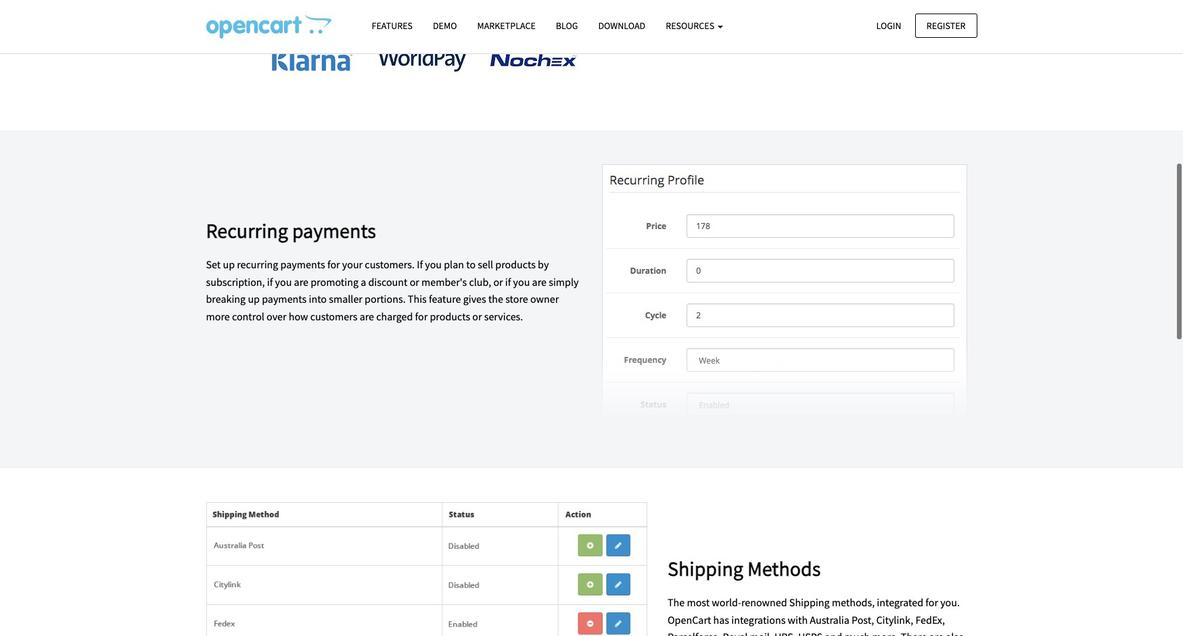 Task type: describe. For each thing, give the bounding box(es) containing it.
parcelforce,
[[668, 631, 721, 637]]

store
[[506, 292, 528, 306]]

breaking
[[206, 292, 246, 306]]

into
[[309, 292, 327, 306]]

much
[[845, 631, 870, 637]]

0 vertical spatial shipping
[[668, 556, 744, 582]]

control
[[232, 310, 265, 323]]

1 if from the left
[[267, 275, 273, 289]]

features
[[372, 20, 413, 32]]

methods
[[748, 556, 821, 582]]

0 horizontal spatial for
[[327, 258, 340, 271]]

if
[[417, 258, 423, 271]]

marketplace
[[477, 20, 536, 32]]

has
[[714, 613, 730, 627]]

blog link
[[546, 14, 588, 38]]

methods,
[[832, 596, 875, 610]]

demo
[[433, 20, 457, 32]]

marketplace link
[[467, 14, 546, 38]]

payment gateways image
[[206, 0, 643, 97]]

1 horizontal spatial you
[[425, 258, 442, 271]]

features link
[[362, 14, 423, 38]]

mail,
[[750, 631, 773, 637]]

post,
[[852, 613, 874, 627]]

opencart
[[668, 613, 711, 627]]

shipping methods image
[[206, 503, 648, 637]]

2 horizontal spatial or
[[494, 275, 503, 289]]

opencart - features image
[[206, 14, 331, 39]]

the
[[668, 596, 685, 610]]

your
[[342, 258, 363, 271]]

charged
[[376, 310, 413, 323]]

feature
[[429, 292, 461, 306]]

and
[[825, 631, 843, 637]]

0 horizontal spatial products
[[430, 310, 470, 323]]

register
[[927, 19, 966, 31]]

to
[[466, 258, 476, 271]]

blog
[[556, 20, 578, 32]]

you.
[[941, 596, 960, 610]]

member's
[[422, 275, 467, 289]]

are inside the most world-renowned shipping methods, integrated for you. opencart has integrations with australia post, citylink, fedex, parcelforce, royal mail, ups, usps and much more. there are al
[[929, 631, 944, 637]]

for inside the most world-renowned shipping methods, integrated for you. opencart has integrations with australia post, citylink, fedex, parcelforce, royal mail, ups, usps and much more. there are al
[[926, 596, 939, 610]]

1 vertical spatial payments
[[281, 258, 325, 271]]

by
[[538, 258, 549, 271]]

1 horizontal spatial or
[[473, 310, 482, 323]]

integrations
[[732, 613, 786, 627]]

gives
[[463, 292, 486, 306]]

recurring
[[206, 218, 288, 244]]

promoting
[[311, 275, 359, 289]]

usps
[[798, 631, 823, 637]]



Task type: locate. For each thing, give the bounding box(es) containing it.
0 vertical spatial for
[[327, 258, 340, 271]]

2 vertical spatial for
[[926, 596, 939, 610]]

recurring payments image
[[602, 164, 967, 435]]

more.
[[873, 631, 899, 637]]

for
[[327, 258, 340, 271], [415, 310, 428, 323], [926, 596, 939, 610]]

ups,
[[775, 631, 796, 637]]

up
[[223, 258, 235, 271], [248, 292, 260, 306]]

more
[[206, 310, 230, 323]]

1 horizontal spatial if
[[505, 275, 511, 289]]

1 horizontal spatial products
[[496, 258, 536, 271]]

2 if from the left
[[505, 275, 511, 289]]

if
[[267, 275, 273, 289], [505, 275, 511, 289]]

0 horizontal spatial shipping
[[668, 556, 744, 582]]

renowned
[[742, 596, 787, 610]]

up right set in the top of the page
[[223, 258, 235, 271]]

set up recurring payments for your customers. if you plan to sell products by subscription, if you are promoting a discount or member's club, or if you are simply breaking up payments into smaller portions. this feature gives the store owner more control over how customers are charged for products or services.
[[206, 258, 579, 323]]

1 vertical spatial up
[[248, 292, 260, 306]]

are
[[294, 275, 309, 289], [532, 275, 547, 289], [360, 310, 374, 323], [929, 631, 944, 637]]

discount
[[368, 275, 408, 289]]

integrated
[[877, 596, 924, 610]]

there
[[901, 631, 927, 637]]

customers.
[[365, 258, 415, 271]]

world-
[[712, 596, 742, 610]]

recurring
[[237, 258, 278, 271]]

products
[[496, 258, 536, 271], [430, 310, 470, 323]]

plan
[[444, 258, 464, 271]]

demo link
[[423, 14, 467, 38]]

owner
[[530, 292, 559, 306]]

shipping methods
[[668, 556, 821, 582]]

products down feature
[[430, 310, 470, 323]]

fedex,
[[916, 613, 945, 627]]

resources link
[[656, 14, 734, 38]]

download
[[599, 20, 646, 32]]

2 horizontal spatial you
[[513, 275, 530, 289]]

2 horizontal spatial for
[[926, 596, 939, 610]]

1 vertical spatial products
[[430, 310, 470, 323]]

login link
[[865, 13, 913, 38]]

1 horizontal spatial up
[[248, 292, 260, 306]]

you
[[425, 258, 442, 271], [275, 275, 292, 289], [513, 275, 530, 289]]

0 horizontal spatial if
[[267, 275, 273, 289]]

payments
[[292, 218, 376, 244], [281, 258, 325, 271], [262, 292, 307, 306]]

2 vertical spatial payments
[[262, 292, 307, 306]]

0 vertical spatial products
[[496, 258, 536, 271]]

are down portions.
[[360, 310, 374, 323]]

payments up your
[[292, 218, 376, 244]]

register link
[[915, 13, 978, 38]]

download link
[[588, 14, 656, 38]]

for down this
[[415, 310, 428, 323]]

payments down "recurring payments"
[[281, 258, 325, 271]]

you up 'store' on the left
[[513, 275, 530, 289]]

are down fedex,
[[929, 631, 944, 637]]

are down by
[[532, 275, 547, 289]]

if down recurring on the left top of the page
[[267, 275, 273, 289]]

smaller
[[329, 292, 363, 306]]

0 horizontal spatial or
[[410, 275, 419, 289]]

up up control
[[248, 292, 260, 306]]

over
[[267, 310, 287, 323]]

shipping up with
[[790, 596, 830, 610]]

0 horizontal spatial you
[[275, 275, 292, 289]]

shipping
[[668, 556, 744, 582], [790, 596, 830, 610]]

0 horizontal spatial up
[[223, 258, 235, 271]]

products left by
[[496, 258, 536, 271]]

australia
[[810, 613, 850, 627]]

how
[[289, 310, 308, 323]]

or
[[410, 275, 419, 289], [494, 275, 503, 289], [473, 310, 482, 323]]

recurring payments
[[206, 218, 376, 244]]

set
[[206, 258, 221, 271]]

for up promoting
[[327, 258, 340, 271]]

club,
[[469, 275, 491, 289]]

resources
[[666, 20, 717, 32]]

simply
[[549, 275, 579, 289]]

sell
[[478, 258, 493, 271]]

1 horizontal spatial shipping
[[790, 596, 830, 610]]

1 vertical spatial shipping
[[790, 596, 830, 610]]

are left promoting
[[294, 275, 309, 289]]

shipping up most
[[668, 556, 744, 582]]

most
[[687, 596, 710, 610]]

shipping inside the most world-renowned shipping methods, integrated for you. opencart has integrations with australia post, citylink, fedex, parcelforce, royal mail, ups, usps and much more. there are al
[[790, 596, 830, 610]]

customers
[[310, 310, 358, 323]]

subscription,
[[206, 275, 265, 289]]

if up 'store' on the left
[[505, 275, 511, 289]]

for up fedex,
[[926, 596, 939, 610]]

or down gives
[[473, 310, 482, 323]]

login
[[877, 19, 902, 31]]

portions.
[[365, 292, 406, 306]]

the
[[489, 292, 503, 306]]

royal
[[723, 631, 748, 637]]

the most world-renowned shipping methods, integrated for you. opencart has integrations with australia post, citylink, fedex, parcelforce, royal mail, ups, usps and much more. there are al
[[668, 596, 965, 637]]

1 vertical spatial for
[[415, 310, 428, 323]]

0 vertical spatial payments
[[292, 218, 376, 244]]

payments up over
[[262, 292, 307, 306]]

or up this
[[410, 275, 419, 289]]

1 horizontal spatial for
[[415, 310, 428, 323]]

with
[[788, 613, 808, 627]]

services.
[[484, 310, 523, 323]]

citylink,
[[877, 613, 914, 627]]

or up the
[[494, 275, 503, 289]]

a
[[361, 275, 366, 289]]

this
[[408, 292, 427, 306]]

you right if
[[425, 258, 442, 271]]

you down recurring on the left top of the page
[[275, 275, 292, 289]]

0 vertical spatial up
[[223, 258, 235, 271]]



Task type: vqa. For each thing, say whether or not it's contained in the screenshot.
MORE.
yes



